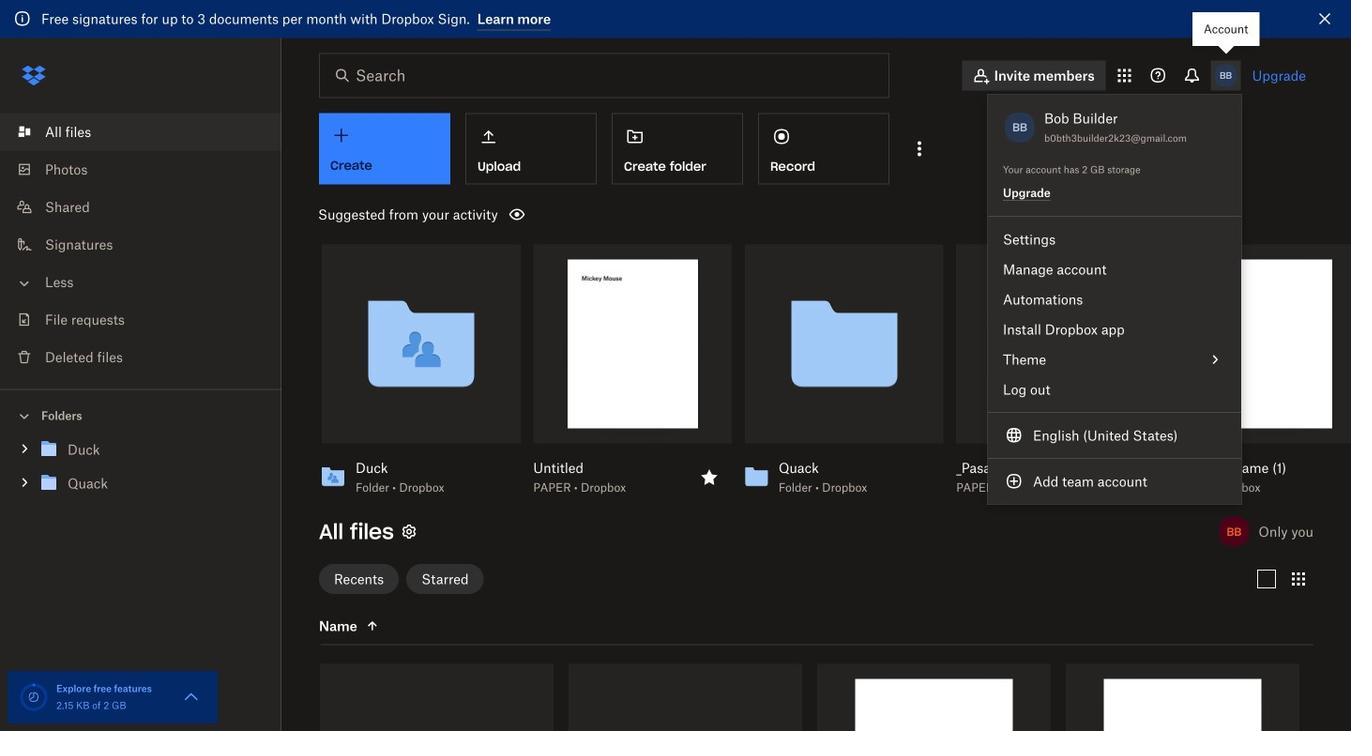 Task type: vqa. For each thing, say whether or not it's contained in the screenshot.
list item
yes



Task type: locate. For each thing, give the bounding box(es) containing it.
list
[[0, 102, 282, 389]]

dropbox image
[[15, 57, 53, 94]]

shared folder, duck row
[[320, 664, 554, 731]]

group
[[0, 429, 282, 514]]

menu
[[988, 95, 1242, 504]]

alert
[[0, 0, 1352, 38]]

account menu image
[[1212, 61, 1242, 91]]

choose a language: image
[[1003, 424, 1026, 447]]

file, _ meeting notes_ add an event name (1).paper row
[[1066, 664, 1300, 731]]

list item
[[0, 113, 282, 151]]

menu item
[[988, 421, 1242, 451]]



Task type: describe. For each thing, give the bounding box(es) containing it.
less image
[[15, 274, 34, 293]]

file, _ getting started with dropbox paper.paper row
[[818, 664, 1051, 731]]

folder, quack row
[[569, 664, 803, 731]]



